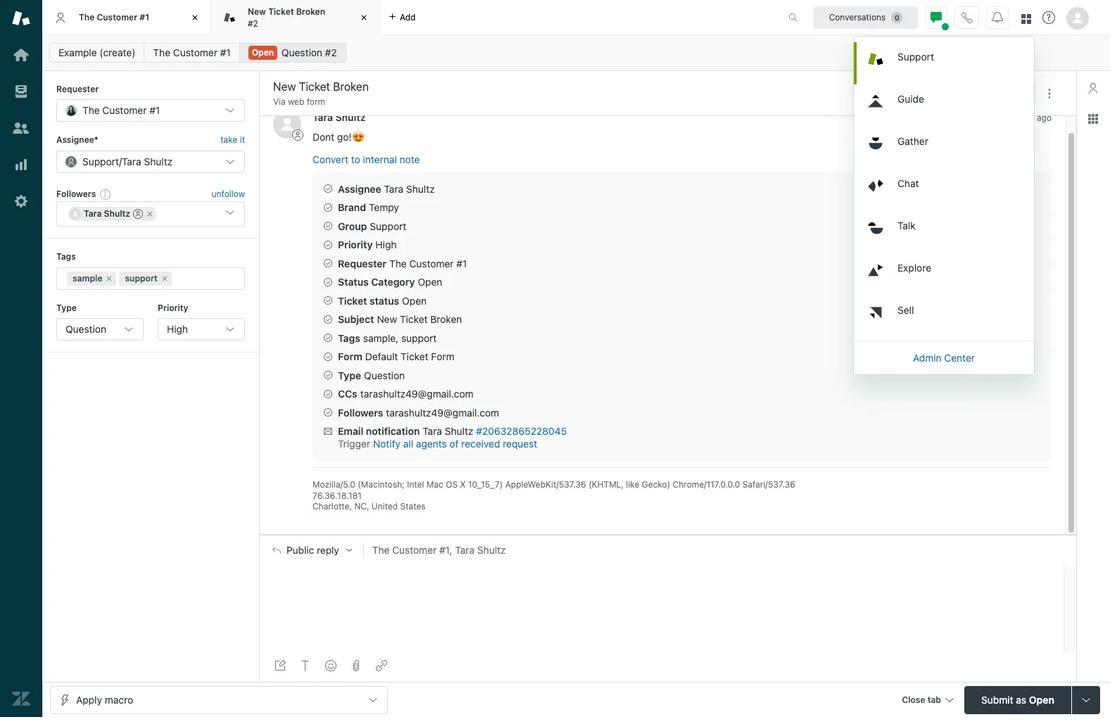 Task type: vqa. For each thing, say whether or not it's contained in the screenshot.
s upport
no



Task type: locate. For each thing, give the bounding box(es) containing it.
talk
[[898, 219, 916, 231]]

tara shultz inside the tara shultz option
[[84, 209, 130, 219]]

the customer #1
[[79, 12, 149, 22], [153, 46, 231, 58], [82, 104, 160, 116]]

assignee tara shultz
[[338, 183, 435, 195]]

convert to internal note
[[313, 153, 420, 165]]

type
[[56, 302, 77, 313], [338, 369, 361, 381]]

1 vertical spatial question
[[65, 323, 106, 335]]

type question
[[338, 369, 405, 381]]

support for support / tara shultz
[[82, 155, 119, 167]]

tarashultz49@gmail.com up email notification tara shultz # 20632865228045 trigger notify all agents of received request
[[386, 407, 499, 419]]

question down default
[[364, 369, 405, 381]]

1 horizontal spatial broken
[[430, 313, 462, 325]]

followers tarashultz49@gmail.com
[[338, 407, 499, 419]]

group support
[[338, 220, 407, 232]]

1 horizontal spatial support
[[401, 332, 437, 344]]

open down new ticket broken #2 at top left
[[252, 47, 274, 58]]

0 vertical spatial followers
[[56, 189, 96, 199]]

new
[[248, 6, 266, 17], [377, 313, 397, 325]]

2 horizontal spatial support
[[898, 50, 934, 62]]

1 horizontal spatial priority
[[338, 239, 373, 251]]

0 vertical spatial priority
[[338, 239, 373, 251]]

apply macro
[[76, 694, 133, 706]]

0 vertical spatial broken
[[296, 6, 325, 17]]

0 horizontal spatial high
[[167, 323, 188, 335]]

question inside popup button
[[65, 323, 106, 335]]

1 vertical spatial support
[[401, 332, 437, 344]]

#1
[[140, 12, 149, 22], [220, 46, 231, 58], [149, 104, 160, 116], [456, 257, 467, 269]]

0 horizontal spatial priority
[[158, 302, 188, 313]]

high
[[376, 239, 397, 251], [167, 323, 188, 335]]

1 vertical spatial priority
[[158, 302, 188, 313]]

open right as
[[1029, 694, 1055, 706]]

tara up tempy
[[384, 183, 404, 195]]

0 vertical spatial type
[[56, 302, 77, 313]]

#
[[476, 425, 482, 437]]

1 vertical spatial high
[[167, 323, 188, 335]]

1 horizontal spatial followers
[[338, 407, 383, 419]]

it
[[240, 135, 245, 145]]

tags down the subject
[[338, 332, 360, 344]]

via
[[273, 96, 286, 107]]

0 horizontal spatial requester
[[56, 84, 99, 94]]

1 close image from the left
[[188, 11, 202, 25]]

go!😍️
[[337, 131, 364, 143]]

unfollow
[[212, 189, 245, 199]]

high down group support
[[376, 239, 397, 251]]

0 horizontal spatial form
[[338, 351, 362, 363]]

0 horizontal spatial new
[[248, 6, 266, 17]]

close image inside tab
[[357, 11, 371, 25]]

reply
[[317, 545, 339, 556]]

0 horizontal spatial tara shultz
[[84, 209, 130, 219]]

form
[[338, 351, 362, 363], [431, 351, 455, 363]]

1 vertical spatial #2
[[325, 46, 337, 58]]

1 vertical spatial the customer #1
[[153, 46, 231, 58]]

form up type question
[[338, 351, 362, 363]]

tarashultz49@gmail.com for ccs tarashultz49@gmail.com
[[360, 388, 474, 400]]

#2 inside new ticket broken #2
[[248, 18, 258, 29]]

the up assignee*
[[82, 104, 100, 116]]

question down sample
[[65, 323, 106, 335]]

support down tempy
[[370, 220, 407, 232]]

tarashultz49@gmail.com up followers tarashultz49@gmail.com
[[360, 388, 474, 400]]

0 vertical spatial requester
[[56, 84, 99, 94]]

followers up tarashultz49@gmail.com 'icon'
[[56, 189, 96, 199]]

tarashultz49@gmail.com
[[360, 388, 474, 400], [386, 407, 499, 419]]

tarashultz49@gmail.com for followers tarashultz49@gmail.com
[[386, 407, 499, 419]]

0 vertical spatial support
[[898, 50, 934, 62]]

open down requester the customer #1
[[418, 276, 442, 288]]

open inside secondary element
[[252, 47, 274, 58]]

tara up user is an agent icon
[[122, 155, 141, 167]]

support inside the assignee* element
[[82, 155, 119, 167]]

notify
[[373, 438, 401, 450]]

1 vertical spatial tags
[[338, 332, 360, 344]]

priority down remove icon
[[158, 302, 188, 313]]

example
[[58, 46, 97, 58]]

0 horizontal spatial question
[[65, 323, 106, 335]]

1 horizontal spatial remove image
[[146, 210, 154, 218]]

the customer #1 tab
[[42, 0, 211, 35]]

2 vertical spatial the customer #1
[[82, 104, 160, 116]]

tara down 'form'
[[313, 112, 333, 123]]

status category open
[[338, 276, 442, 288]]

tara inside email notification tara shultz # 20632865228045 trigger notify all agents of received request
[[423, 425, 442, 437]]

tarashultz49@gmail.com image
[[70, 209, 81, 220]]

1 horizontal spatial tags
[[338, 332, 360, 344]]

1 vertical spatial tara shultz
[[84, 209, 130, 219]]

shultz right /
[[144, 155, 173, 167]]

ticket
[[268, 6, 294, 17], [338, 295, 367, 307], [400, 313, 428, 325], [401, 351, 428, 363]]

followers for followers tarashultz49@gmail.com
[[338, 407, 383, 419]]

remove image right user is an agent icon
[[146, 210, 154, 218]]

2 form from the left
[[431, 351, 455, 363]]

#1 inside requester element
[[149, 104, 160, 116]]

the inside requester element
[[82, 104, 100, 116]]

tara shultz link
[[313, 112, 366, 123]]

0 vertical spatial tarashultz49@gmail.com
[[360, 388, 474, 400]]

minutes
[[1003, 113, 1035, 123]]

open
[[252, 47, 274, 58], [418, 276, 442, 288], [402, 295, 427, 307], [1029, 694, 1055, 706]]

0 vertical spatial support
[[125, 273, 158, 283]]

tara shultz down info on adding followers icon
[[84, 209, 130, 219]]

2 vertical spatial question
[[364, 369, 405, 381]]

(create)
[[100, 46, 135, 58]]

user is an agent image
[[133, 209, 143, 219]]

0 vertical spatial tara shultz
[[313, 112, 366, 123]]

1 vertical spatial broken
[[430, 313, 462, 325]]

1 vertical spatial followers
[[338, 407, 383, 419]]

#2 inside secondary element
[[325, 46, 337, 58]]

question
[[282, 46, 322, 58], [65, 323, 106, 335], [364, 369, 405, 381]]

customer inside tab
[[97, 12, 137, 22]]

default
[[365, 351, 398, 363]]

the up example
[[79, 12, 95, 22]]

0 horizontal spatial followers
[[56, 189, 96, 199]]

1 horizontal spatial requester
[[338, 257, 387, 269]]

1 vertical spatial support
[[82, 155, 119, 167]]

broken up question #2
[[296, 6, 325, 17]]

priority down group in the left top of the page
[[338, 239, 373, 251]]

the customer #1 inside requester element
[[82, 104, 160, 116]]

requester for requester the customer #1
[[338, 257, 387, 269]]

conversations
[[829, 12, 886, 22]]

1 horizontal spatial high
[[376, 239, 397, 251]]

support
[[125, 273, 158, 283], [401, 332, 437, 344]]

shultz up go!😍️
[[336, 112, 366, 123]]

tabs tab list
[[42, 0, 774, 35]]

0 vertical spatial #2
[[248, 18, 258, 29]]

add
[[400, 12, 416, 22]]

2 close image from the left
[[357, 11, 371, 25]]

1 horizontal spatial #2
[[325, 46, 337, 58]]

customer inside button
[[392, 544, 437, 556]]

ccs tarashultz49@gmail.com
[[338, 388, 474, 400]]

support up guide on the right top of the page
[[898, 50, 934, 62]]

1 horizontal spatial form
[[431, 351, 455, 363]]

high button
[[158, 318, 245, 341]]

notify all agents of received request link
[[373, 438, 537, 451]]

zendesk products image
[[1022, 14, 1031, 24]]

3
[[995, 113, 1001, 123]]

subject new ticket broken
[[338, 313, 462, 325]]

ticket right default
[[401, 351, 428, 363]]

customer inside requester element
[[102, 104, 147, 116]]

ccs
[[338, 388, 358, 400]]

get help image
[[1043, 11, 1055, 24]]

tab
[[211, 0, 380, 35]]

tags up sample
[[56, 251, 76, 262]]

requester the customer #1
[[338, 257, 467, 269]]

0 vertical spatial remove image
[[146, 210, 154, 218]]

tags for tags sample, support
[[338, 332, 360, 344]]

type down sample
[[56, 302, 77, 313]]

open for ticket status open
[[402, 295, 427, 307]]

type for type question
[[338, 369, 361, 381]]

public reply
[[287, 545, 339, 556]]

type for type
[[56, 302, 77, 313]]

explore
[[898, 262, 932, 274]]

close tab
[[902, 695, 941, 705]]

0 horizontal spatial broken
[[296, 6, 325, 17]]

assignee
[[338, 183, 381, 195]]

0 horizontal spatial remove image
[[105, 274, 114, 283]]

remove image
[[146, 210, 154, 218], [105, 274, 114, 283]]

1 horizontal spatial tara shultz
[[313, 112, 366, 123]]

#2
[[248, 18, 258, 29], [325, 46, 337, 58]]

the customer #1 for the customer #1 tab on the top left
[[79, 12, 149, 22]]

support down assignee*
[[82, 155, 119, 167]]

broken up tags sample, support
[[430, 313, 462, 325]]

safari/537.36
[[743, 480, 796, 490]]

high down remove icon
[[167, 323, 188, 335]]

1 horizontal spatial support
[[370, 220, 407, 232]]

the right (create)
[[153, 46, 170, 58]]

tara inside the assignee* element
[[122, 155, 141, 167]]

admin center link
[[854, 344, 1034, 372]]

0 vertical spatial high
[[376, 239, 397, 251]]

0 horizontal spatial #2
[[248, 18, 258, 29]]

1 vertical spatial tarashultz49@gmail.com
[[386, 407, 499, 419]]

1 horizontal spatial type
[[338, 369, 361, 381]]

1 vertical spatial type
[[338, 369, 361, 381]]

customers image
[[12, 119, 30, 137]]

macro
[[105, 694, 133, 706]]

0 vertical spatial question
[[282, 46, 322, 58]]

form up ccs tarashultz49@gmail.com
[[431, 351, 455, 363]]

customer inside secondary element
[[173, 46, 217, 58]]

priority
[[338, 239, 373, 251], [158, 302, 188, 313]]

draft mode image
[[275, 660, 286, 672]]

followers element
[[56, 201, 245, 227]]

main element
[[0, 0, 42, 717]]

0 vertical spatial new
[[248, 6, 266, 17]]

0 horizontal spatial tags
[[56, 251, 76, 262]]

chrome/117.0.0.0
[[673, 480, 740, 490]]

0 horizontal spatial type
[[56, 302, 77, 313]]

broken
[[296, 6, 325, 17], [430, 313, 462, 325]]

close image inside the customer #1 tab
[[188, 11, 202, 25]]

shultz up notify all agents of received request link
[[445, 425, 473, 437]]

ticket up question #2
[[268, 6, 294, 17]]

close tab button
[[896, 686, 959, 716]]

close
[[902, 695, 926, 705]]

open for status category open
[[418, 276, 442, 288]]

tara
[[313, 112, 333, 123], [122, 155, 141, 167], [384, 183, 404, 195], [84, 209, 102, 219], [423, 425, 442, 437], [455, 544, 475, 556]]

support left remove icon
[[125, 273, 158, 283]]

type up ccs on the bottom left of page
[[338, 369, 361, 381]]

1 horizontal spatial question
[[282, 46, 322, 58]]

1 vertical spatial requester
[[338, 257, 387, 269]]

close image left 'add' "dropdown button"
[[357, 11, 371, 25]]

open up subject new ticket broken
[[402, 295, 427, 307]]

take
[[221, 135, 237, 145]]

tara inside button
[[455, 544, 475, 556]]

tara shultz up dont go!😍️
[[313, 112, 366, 123]]

email
[[338, 425, 364, 437]]

the customer #1 inside tab
[[79, 12, 149, 22]]

0 horizontal spatial close image
[[188, 11, 202, 25]]

notifications image
[[992, 12, 1003, 23]]

0 vertical spatial tags
[[56, 251, 76, 262]]

2 vertical spatial support
[[370, 220, 407, 232]]

high inside popup button
[[167, 323, 188, 335]]

tara right the #1,
[[455, 544, 475, 556]]

admin
[[913, 352, 942, 364]]

ticket status open
[[338, 295, 427, 307]]

question inside secondary element
[[282, 46, 322, 58]]

1 form from the left
[[338, 351, 362, 363]]

tags sample, support
[[338, 332, 437, 344]]

brand tempy
[[338, 202, 399, 213]]

remove image right sample
[[105, 274, 114, 283]]

close image
[[188, 11, 202, 25], [357, 11, 371, 25]]

tara shultz
[[313, 112, 366, 123], [84, 209, 130, 219]]

2 horizontal spatial question
[[364, 369, 405, 381]]

sample,
[[363, 332, 399, 344]]

remove image
[[160, 274, 169, 283]]

tempy
[[369, 202, 399, 213]]

new inside new ticket broken #2
[[248, 6, 266, 17]]

the down united
[[372, 544, 390, 556]]

0 vertical spatial the customer #1
[[79, 12, 149, 22]]

close image up the customer #1 link
[[188, 11, 202, 25]]

0 horizontal spatial support
[[82, 155, 119, 167]]

broken inside new ticket broken #2
[[296, 6, 325, 17]]

sell
[[898, 304, 914, 316]]

requester down priority high
[[338, 257, 387, 269]]

tara up agents
[[423, 425, 442, 437]]

/
[[119, 155, 122, 167]]

76.36.18.181
[[313, 490, 362, 501]]

requester down example
[[56, 84, 99, 94]]

convert to internal note button
[[313, 153, 420, 166]]

avatar image
[[273, 111, 301, 139]]

chat
[[898, 177, 919, 189]]

hide composer image
[[662, 529, 673, 541]]

1 horizontal spatial close image
[[357, 11, 371, 25]]

1 vertical spatial new
[[377, 313, 397, 325]]

tab containing new ticket broken
[[211, 0, 380, 35]]

question down new ticket broken #2 at top left
[[282, 46, 322, 58]]

insert emojis image
[[325, 660, 337, 672]]

priority for priority high
[[338, 239, 373, 251]]

1 vertical spatial remove image
[[105, 274, 114, 283]]

tara right tarashultz49@gmail.com 'icon'
[[84, 209, 102, 219]]

followers up email
[[338, 407, 383, 419]]

ticket down status
[[338, 295, 367, 307]]

shultz left user is an agent icon
[[104, 209, 130, 219]]

priority for priority
[[158, 302, 188, 313]]

shultz right the #1,
[[477, 544, 506, 556]]

support down subject new ticket broken
[[401, 332, 437, 344]]

button displays agent's chat status as online. image
[[931, 12, 942, 23]]



Task type: describe. For each thing, give the bounding box(es) containing it.
1 horizontal spatial new
[[377, 313, 397, 325]]

support for support
[[898, 50, 934, 62]]

3 minutes ago text field
[[995, 113, 1052, 123]]

#1,
[[439, 544, 453, 556]]

take it
[[221, 135, 245, 145]]

the inside button
[[372, 544, 390, 556]]

status
[[338, 276, 369, 288]]

note
[[400, 153, 420, 165]]

assignee* element
[[56, 151, 245, 173]]

question button
[[56, 318, 144, 341]]

events image
[[1019, 88, 1030, 99]]

support / tara shultz
[[82, 155, 173, 167]]

the customer #1 link
[[144, 43, 240, 63]]

gecko)
[[642, 480, 670, 490]]

followers for followers
[[56, 189, 96, 199]]

reporting image
[[12, 156, 30, 174]]

the customer #1 for requester element
[[82, 104, 160, 116]]

views image
[[12, 82, 30, 101]]

nc,
[[354, 501, 369, 512]]

close image for the customer #1 tab on the top left
[[188, 11, 202, 25]]

(macintosh;
[[358, 480, 405, 490]]

category
[[371, 276, 415, 288]]

format text image
[[300, 660, 311, 672]]

applewebkit/537.36
[[505, 480, 586, 490]]

form
[[307, 96, 325, 107]]

convert
[[313, 153, 349, 165]]

20632865228045
[[482, 425, 567, 437]]

admin image
[[12, 192, 30, 211]]

sell link
[[857, 295, 1034, 338]]

10_15_7)
[[468, 480, 503, 490]]

customer context image
[[1088, 82, 1099, 94]]

via web form
[[273, 96, 325, 107]]

the inside secondary element
[[153, 46, 170, 58]]

gather link
[[857, 126, 1034, 169]]

#1 inside the customer #1 tab
[[140, 12, 149, 22]]

open for submit as open
[[1029, 694, 1055, 706]]

shultz down "note"
[[406, 183, 435, 195]]

status
[[370, 295, 399, 307]]

guide
[[898, 93, 924, 105]]

unfollow button
[[212, 188, 245, 201]]

agents
[[416, 438, 447, 450]]

os
[[446, 480, 458, 490]]

ago
[[1037, 113, 1052, 123]]

#1 inside the customer #1 link
[[220, 46, 231, 58]]

shultz inside email notification tara shultz # 20632865228045 trigger notify all agents of received request
[[445, 425, 473, 437]]

remove image inside the tara shultz option
[[146, 210, 154, 218]]

web
[[288, 96, 304, 107]]

conversations button
[[814, 6, 918, 29]]

requester for requester
[[56, 84, 99, 94]]

add attachment image
[[351, 660, 362, 672]]

shultz inside button
[[477, 544, 506, 556]]

sample
[[73, 273, 102, 283]]

secondary element
[[42, 39, 1110, 67]]

chat link
[[857, 169, 1034, 211]]

shultz inside the assignee* element
[[144, 155, 173, 167]]

ticket up tags sample, support
[[400, 313, 428, 325]]

submit as open
[[982, 694, 1055, 706]]

ticket actions image
[[1044, 88, 1055, 99]]

question for question #2
[[282, 46, 322, 58]]

trigger
[[338, 438, 370, 450]]

intel
[[407, 480, 424, 490]]

as
[[1016, 694, 1027, 706]]

subject
[[338, 313, 374, 325]]

question for question
[[65, 323, 106, 335]]

x
[[460, 480, 466, 490]]

united
[[372, 501, 398, 512]]

email notification tara shultz # 20632865228045 trigger notify all agents of received request
[[338, 425, 567, 450]]

zendesk support image
[[12, 9, 30, 27]]

group
[[338, 220, 367, 232]]

the inside tab
[[79, 12, 95, 22]]

dont
[[313, 131, 335, 143]]

gather
[[898, 135, 929, 147]]

the customer #1 inside secondary element
[[153, 46, 231, 58]]

received
[[461, 438, 500, 450]]

notification
[[366, 425, 420, 437]]

example (create) button
[[49, 43, 145, 63]]

dont go!😍️
[[313, 131, 364, 143]]

public reply button
[[260, 536, 363, 565]]

public
[[287, 545, 314, 556]]

request
[[503, 438, 537, 450]]

the customer #1, tara shultz button
[[363, 543, 1077, 557]]

0 horizontal spatial support
[[125, 273, 158, 283]]

states
[[400, 501, 426, 512]]

support link
[[857, 42, 1034, 84]]

to
[[351, 153, 360, 165]]

get started image
[[12, 46, 30, 64]]

requester element
[[56, 100, 245, 122]]

example (create)
[[58, 46, 135, 58]]

brand
[[338, 202, 366, 213]]

mac
[[427, 480, 443, 490]]

info on adding followers image
[[100, 189, 111, 200]]

shultz inside option
[[104, 209, 130, 219]]

admin center
[[913, 352, 975, 364]]

question #2
[[282, 46, 337, 58]]

assignee*
[[56, 135, 98, 145]]

ticket inside new ticket broken #2
[[268, 6, 294, 17]]

mozilla/5.0 (macintosh; intel mac os x 10_15_7) applewebkit/537.36 (khtml, like gecko) chrome/117.0.0.0 safari/537.36 76.36.18.181 charlotte, nc, united states
[[313, 480, 796, 512]]

tara inside option
[[84, 209, 102, 219]]

add link (cmd k) image
[[376, 660, 387, 672]]

tab
[[928, 695, 941, 705]]

apps image
[[1088, 113, 1099, 125]]

apply
[[76, 694, 102, 706]]

center
[[944, 352, 975, 364]]

tags for tags
[[56, 251, 76, 262]]

zendesk image
[[12, 690, 30, 708]]

Subject field
[[270, 78, 1009, 95]]

like
[[626, 480, 640, 490]]

guide link
[[857, 84, 1034, 126]]

submit
[[982, 694, 1014, 706]]

mozilla/5.0
[[313, 480, 355, 490]]

the customer #1, tara shultz
[[372, 544, 506, 556]]

displays possible ticket submission types image
[[1081, 695, 1092, 706]]

tara shultz option
[[68, 207, 157, 221]]

all
[[403, 438, 413, 450]]

the up category
[[389, 257, 407, 269]]

charlotte,
[[313, 501, 352, 512]]

form default ticket form
[[338, 351, 455, 363]]

close image for tab containing new ticket broken
[[357, 11, 371, 25]]



